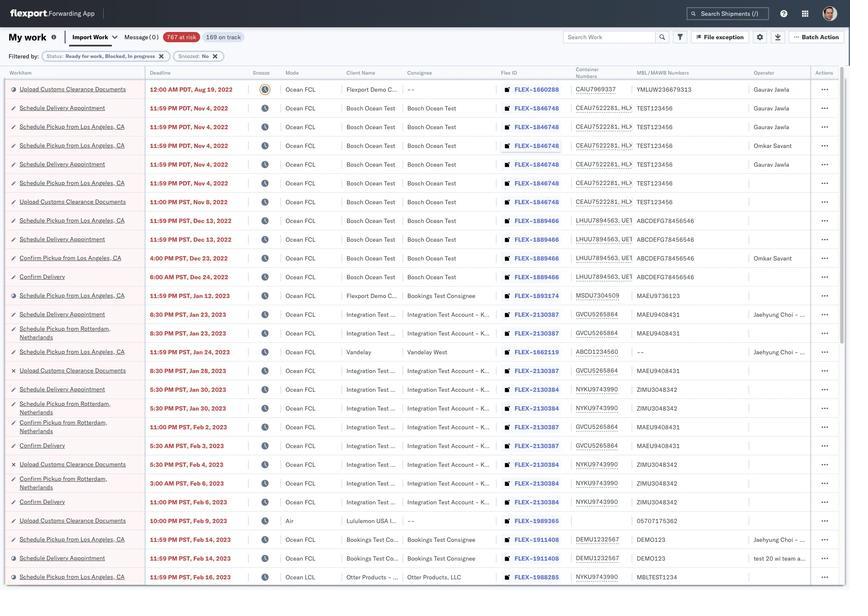 Task type: locate. For each thing, give the bounding box(es) containing it.
1 horizontal spatial otter
[[407, 574, 422, 582]]

2 vertical spatial upload customs clearance documents button
[[20, 517, 126, 526]]

1 vertical spatial 13,
[[206, 236, 215, 244]]

savant for lhuu7894563, uetu5238478
[[774, 255, 792, 262]]

1 gaurav from the top
[[754, 86, 773, 93]]

aug
[[194, 86, 206, 93]]

flexport demo consignee
[[347, 86, 417, 93], [347, 292, 417, 300]]

11 flex- from the top
[[515, 273, 533, 281]]

1 vertical spatial confirm delivery
[[20, 442, 65, 450]]

1911408 up 1988285
[[533, 555, 559, 563]]

flex-1889466 for confirm delivery
[[515, 273, 559, 281]]

netherlands for 11:00
[[20, 427, 53, 435]]

0 vertical spatial schedule pickup from rotterdam, netherlands
[[20, 325, 111, 341]]

13 ocean fcl from the top
[[286, 311, 316, 319]]

2 vertical spatial confirm delivery
[[20, 498, 65, 506]]

from
[[66, 123, 79, 130], [66, 141, 79, 149], [66, 179, 79, 187], [66, 217, 79, 224], [63, 254, 75, 262], [66, 292, 79, 299], [66, 325, 79, 333], [66, 348, 79, 356], [66, 400, 79, 408], [63, 419, 75, 427], [63, 475, 75, 483], [66, 536, 79, 544], [66, 573, 79, 581]]

3 lhuu7894563, from the top
[[576, 254, 620, 262]]

gaurav for second schedule delivery appointment button from the top of the page
[[754, 161, 773, 168]]

5:30 down 8:30 pm pst, jan 28, 2023
[[150, 386, 163, 394]]

2 lhuu7894563, uetu5238478 from the top
[[576, 236, 663, 243]]

2 vertical spatial 11:00
[[150, 499, 167, 506]]

3 integration from the top
[[407, 367, 437, 375]]

11:59 pm pdt, nov 4, 2022 for first schedule delivery appointment button from the top
[[150, 104, 228, 112]]

6 nyku9743990 from the top
[[576, 574, 618, 581]]

jan up 28,
[[193, 349, 203, 356]]

test 20 wi team assignment
[[754, 555, 829, 563]]

from inside button
[[63, 254, 75, 262]]

otter left products,
[[407, 574, 422, 582]]

1 confirm delivery link from the top
[[20, 273, 65, 281]]

1 flexport from the top
[[347, 86, 369, 93]]

delivery for 5th schedule delivery appointment button from the top
[[46, 386, 68, 393]]

flex-1846748 for second schedule delivery appointment button from the top of the page
[[515, 161, 559, 168]]

pickup for confirm pickup from rotterdam, netherlands button corresponding to 3:00 am pst, feb 6, 2023
[[43, 475, 61, 483]]

otter left products
[[347, 574, 361, 582]]

hlxu6269489, for schedule delivery appointment link corresponding to second schedule delivery appointment button from the top of the page
[[621, 160, 665, 168]]

pst, up 11:00 pm pst, feb 2, 2023
[[175, 405, 188, 413]]

11 ocean fcl from the top
[[286, 273, 316, 281]]

5:30 pm pst, jan 30, 2023 up 11:00 pm pst, feb 2, 2023
[[150, 405, 226, 413]]

dec up 6:00 am pst, dec 24, 2022
[[190, 255, 201, 262]]

2023 down 8:30 pm pst, jan 28, 2023
[[211, 386, 226, 394]]

pst, down 11:00 pm pst, feb 6, 2023
[[179, 518, 192, 525]]

2023 up 11:00 pm pst, feb 2, 2023
[[211, 405, 226, 413]]

numbers for container numbers
[[576, 73, 597, 79]]

2130387 for confirm delivery
[[533, 442, 559, 450]]

0 vertical spatial schedule pickup from rotterdam, netherlands link
[[20, 325, 134, 342]]

0 horizontal spatial vandelay
[[347, 349, 371, 356]]

13,
[[206, 217, 215, 225], [206, 236, 215, 244]]

15 schedule from the top
[[20, 555, 45, 562]]

1 vertical spatial 11:00
[[150, 424, 167, 431]]

rotterdam,
[[80, 325, 111, 333], [80, 400, 111, 408], [77, 419, 107, 427], [77, 475, 107, 483]]

bookings test consignee
[[407, 292, 476, 300], [347, 536, 415, 544], [407, 536, 476, 544], [347, 555, 415, 563], [407, 555, 476, 563]]

karl
[[481, 311, 492, 319], [481, 330, 492, 337], [481, 367, 492, 375], [481, 386, 492, 394], [481, 405, 492, 413], [481, 424, 492, 431], [481, 442, 492, 450], [481, 461, 492, 469], [481, 480, 492, 488], [481, 499, 492, 506]]

feb left 16,
[[193, 574, 204, 582]]

24, up 28,
[[204, 349, 214, 356]]

file exception button
[[691, 31, 750, 43], [691, 31, 750, 43]]

feb left 2,
[[193, 424, 204, 431]]

feb up 11:00 pm pst, feb 6, 2023
[[190, 480, 201, 488]]

pst, down 11:59 pm pst, jan 12, 2023
[[175, 311, 188, 319]]

2 upload customs clearance documents link from the top
[[20, 197, 126, 206]]

integration
[[407, 311, 437, 319], [407, 330, 437, 337], [407, 367, 437, 375], [407, 386, 437, 394], [407, 405, 437, 413], [407, 424, 437, 431], [407, 442, 437, 450], [407, 461, 437, 469], [407, 480, 437, 488], [407, 499, 437, 506]]

ceau7522281,
[[576, 104, 620, 112], [576, 123, 620, 131], [576, 142, 620, 149], [576, 160, 620, 168], [576, 179, 620, 187], [576, 198, 620, 206]]

1 11:00 from the top
[[150, 198, 167, 206]]

pst, up 5:30 pm pst, feb 4, 2023
[[176, 442, 189, 450]]

14, up 16,
[[205, 555, 215, 563]]

1 horizontal spatial numbers
[[668, 70, 689, 76]]

4 5:30 from the top
[[150, 461, 163, 469]]

:
[[62, 53, 63, 59], [198, 53, 200, 59]]

1 vertical spatial flexport demo consignee
[[347, 292, 417, 300]]

2 vertical spatial 8:30
[[150, 367, 163, 375]]

pickup for eighth schedule pickup from los angeles, ca button from the top
[[46, 573, 65, 581]]

0 vertical spatial demo
[[370, 86, 386, 93]]

1 vertical spatial 24,
[[204, 349, 214, 356]]

0 vertical spatial confirm delivery button
[[20, 273, 65, 282]]

flex-1893174
[[515, 292, 559, 300]]

nyku9743990
[[576, 386, 618, 394], [576, 405, 618, 412], [576, 461, 618, 469], [576, 480, 618, 487], [576, 499, 618, 506], [576, 574, 618, 581]]

integration test account - karl lagerfeld for 3:00 confirm pickup from rotterdam, netherlands link
[[407, 480, 519, 488]]

4 nyku9743990 from the top
[[576, 480, 618, 487]]

0 vertical spatial demo123
[[637, 536, 666, 544]]

1 flex-1911408 from the top
[[515, 536, 559, 544]]

status : ready for work, blocked, in progress
[[47, 53, 155, 59]]

flexport
[[347, 86, 369, 93], [347, 292, 369, 300]]

8:30 down 11:59 pm pst, jan 24, 2023
[[150, 367, 163, 375]]

4 uetu5238478 from the top
[[622, 273, 663, 281]]

5:30 pm pst, jan 30, 2023 down 8:30 pm pst, jan 28, 2023
[[150, 386, 226, 394]]

16 fcl from the top
[[305, 367, 316, 375]]

8:30 pm pst, jan 23, 2023 down 11:59 pm pst, jan 12, 2023
[[150, 311, 226, 319]]

5:30 up 3:00
[[150, 461, 163, 469]]

: left no
[[198, 53, 200, 59]]

upload customs clearance documents link
[[20, 85, 126, 93], [20, 197, 126, 206], [20, 366, 126, 375], [20, 460, 126, 469], [20, 517, 126, 525]]

23, up 11:59 pm pst, jan 24, 2023
[[201, 330, 210, 337]]

1 vertical spatial 8:30 pm pst, jan 23, 2023
[[150, 330, 226, 337]]

vandelay for vandelay west
[[407, 349, 432, 356]]

8 schedule pickup from los angeles, ca button from the top
[[20, 573, 125, 582]]

1 flexport demo consignee from the top
[[347, 86, 417, 93]]

lhuu7894563, uetu5238478 for schedule pickup from los angeles, ca
[[576, 217, 663, 225]]

6 karl from the top
[[481, 424, 492, 431]]

1 confirm pickup from rotterdam, netherlands from the top
[[20, 419, 107, 435]]

upload customs clearance documents button
[[20, 85, 126, 94], [20, 197, 126, 207], [20, 517, 126, 526]]

7 integration test account - karl lagerfeld from the top
[[407, 442, 519, 450]]

am right 6:00
[[164, 273, 174, 281]]

18 fcl from the top
[[305, 405, 316, 413]]

integration test account - karl lagerfeld for 3rd schedule delivery appointment button from the bottom's schedule delivery appointment link
[[407, 311, 519, 319]]

1 vertical spatial 30,
[[201, 405, 210, 413]]

6, up 11:00 pm pst, feb 6, 2023
[[202, 480, 208, 488]]

0 vertical spatial 30,
[[201, 386, 210, 394]]

am for 5:30
[[164, 442, 174, 450]]

24, for 2023
[[204, 349, 214, 356]]

demo123 down 05707175362
[[637, 536, 666, 544]]

3 netherlands from the top
[[20, 427, 53, 435]]

1 vertical spatial 14,
[[205, 555, 215, 563]]

2 schedule delivery appointment link from the top
[[20, 160, 105, 168]]

8:30 pm pst, jan 23, 2023 for schedule delivery appointment
[[150, 311, 226, 319]]

products,
[[423, 574, 449, 582]]

8:30 pm pst, jan 23, 2023 for schedule pickup from rotterdam, netherlands
[[150, 330, 226, 337]]

los inside button
[[77, 254, 87, 262]]

netherlands for 3:00
[[20, 484, 53, 492]]

6 schedule pickup from los angeles, ca button from the top
[[20, 348, 125, 357]]

4 flex-2130384 from the top
[[515, 480, 559, 488]]

1 14, from the top
[[205, 536, 215, 544]]

0 vertical spatial flex-1911408
[[515, 536, 559, 544]]

0 vertical spatial savant
[[774, 142, 792, 150]]

uetu5238478 for schedule pickup from los angeles, ca
[[622, 217, 663, 225]]

flex-1911408 up flex-1988285
[[515, 555, 559, 563]]

5 1846748 from the top
[[533, 179, 559, 187]]

5 ceau7522281, hlxu6269489, hlxu8034992 from the top
[[576, 179, 708, 187]]

0 horizontal spatial numbers
[[576, 73, 597, 79]]

0 vertical spatial 23,
[[202, 255, 212, 262]]

angeles,
[[92, 123, 115, 130], [92, 141, 115, 149], [92, 179, 115, 187], [92, 217, 115, 224], [88, 254, 112, 262], [92, 292, 115, 299], [92, 348, 115, 356], [92, 536, 115, 544], [92, 573, 115, 581]]

1 vertical spatial confirm pickup from rotterdam, netherlands button
[[20, 475, 134, 493]]

demo123 up the mbltest1234 at bottom
[[637, 555, 666, 563]]

ca
[[117, 123, 125, 130], [117, 141, 125, 149], [117, 179, 125, 187], [117, 217, 125, 224], [113, 254, 121, 262], [117, 292, 125, 299], [117, 348, 125, 356], [117, 536, 125, 544], [117, 573, 125, 581]]

confirm pickup from rotterdam, netherlands
[[20, 419, 107, 435], [20, 475, 107, 492]]

jan down 11:59 pm pst, jan 12, 2023
[[190, 311, 199, 319]]

1 vertical spatial omkar
[[754, 255, 772, 262]]

1911408 down the 1989365 in the bottom of the page
[[533, 536, 559, 544]]

13, down 8,
[[206, 217, 215, 225]]

flex
[[501, 70, 511, 76]]

nyku9743990 for schedule pickup from los angeles, ca
[[576, 574, 618, 581]]

filtered by:
[[9, 52, 39, 60]]

documents
[[95, 85, 126, 93], [95, 198, 126, 206], [95, 367, 126, 375], [95, 461, 126, 468], [95, 517, 126, 525]]

1 vertical spatial schedule pickup from rotterdam, netherlands link
[[20, 400, 134, 417]]

6, up 9,
[[205, 499, 211, 506]]

omkar savant
[[754, 142, 792, 150], [754, 255, 792, 262]]

1 vertical spatial 1911408
[[533, 555, 559, 563]]

2 clearance from the top
[[66, 198, 93, 206]]

3 upload customs clearance documents button from the top
[[20, 517, 126, 526]]

schedule pickup from rotterdam, netherlands link for 5:30
[[20, 400, 134, 417]]

gvcu5265864 for schedule pickup from rotterdam, netherlands
[[576, 330, 618, 337]]

1 vertical spatial flexport
[[347, 292, 369, 300]]

am up 5:30 pm pst, feb 4, 2023
[[164, 442, 174, 450]]

4 1889466 from the top
[[533, 273, 559, 281]]

pst, down 5:30 pm pst, feb 4, 2023
[[176, 480, 189, 488]]

1 vertical spatial 11:59 pm pst, dec 13, 2022
[[150, 236, 232, 244]]

bookings
[[407, 292, 432, 300], [347, 536, 372, 544], [407, 536, 432, 544], [347, 555, 372, 563], [407, 555, 432, 563]]

schedule pickup from los angeles, ca link for 2nd schedule pickup from los angeles, ca button from the top
[[20, 141, 125, 150]]

documents for 10:00 pm pst, feb 9, 2023
[[95, 517, 126, 525]]

file
[[704, 33, 715, 41]]

gaurav for first schedule delivery appointment button from the top
[[754, 104, 773, 112]]

numbers inside button
[[668, 70, 689, 76]]

2 vertical spatial 23,
[[201, 330, 210, 337]]

3 resize handle column header from the left
[[271, 66, 281, 591]]

2023 down 5:30 am pst, feb 3, 2023
[[209, 461, 224, 469]]

1 vertical spatial confirm pickup from rotterdam, netherlands link
[[20, 475, 134, 492]]

2 fcl from the top
[[305, 104, 316, 112]]

5 schedule delivery appointment link from the top
[[20, 385, 105, 394]]

hlxu8034992 for schedule pickup from los angeles, ca 'link' related to 2nd schedule pickup from los angeles, ca button from the top
[[667, 142, 708, 149]]

0 vertical spatial 8:30
[[150, 311, 163, 319]]

6:00
[[150, 273, 163, 281]]

14, down 9,
[[205, 536, 215, 544]]

upload for 10:00 pm pst, feb 9, 2023
[[20, 517, 39, 525]]

11:59 pm pst, dec 13, 2022 up 4:00 pm pst, dec 23, 2022
[[150, 236, 232, 244]]

1 flex-2130387 from the top
[[515, 311, 559, 319]]

numbers up ymluw236679313
[[668, 70, 689, 76]]

schedule delivery appointment link for second schedule delivery appointment button from the top of the page
[[20, 160, 105, 168]]

5 11:59 from the top
[[150, 179, 167, 187]]

test123456 for schedule delivery appointment link corresponding to second schedule delivery appointment button from the top of the page
[[637, 161, 673, 168]]

fcl
[[305, 86, 316, 93], [305, 104, 316, 112], [305, 123, 316, 131], [305, 142, 316, 150], [305, 161, 316, 168], [305, 179, 316, 187], [305, 198, 316, 206], [305, 217, 316, 225], [305, 236, 316, 244], [305, 255, 316, 262], [305, 273, 316, 281], [305, 292, 316, 300], [305, 311, 316, 319], [305, 330, 316, 337], [305, 349, 316, 356], [305, 367, 316, 375], [305, 386, 316, 394], [305, 405, 316, 413], [305, 424, 316, 431], [305, 442, 316, 450], [305, 461, 316, 469], [305, 480, 316, 488], [305, 499, 316, 506], [305, 536, 316, 544], [305, 555, 316, 563]]

lhuu7894563, for confirm delivery
[[576, 273, 620, 281]]

0 vertical spatial 11:59 pm pst, dec 13, 2022
[[150, 217, 232, 225]]

0 vertical spatial confirm delivery
[[20, 273, 65, 281]]

flex id
[[501, 70, 517, 76]]

14 schedule from the top
[[20, 536, 45, 544]]

flex-2130384 button
[[501, 384, 561, 396], [501, 384, 561, 396], [501, 403, 561, 415], [501, 403, 561, 415], [501, 459, 561, 471], [501, 459, 561, 471], [501, 478, 561, 490], [501, 478, 561, 490], [501, 497, 561, 509], [501, 497, 561, 509]]

0 horizontal spatial :
[[62, 53, 63, 59]]

5:30 up 11:00 pm pst, feb 2, 2023
[[150, 405, 163, 413]]

2 uetu5238478 from the top
[[622, 236, 663, 243]]

1 vertical spatial demo
[[370, 292, 386, 300]]

1 horizontal spatial vandelay
[[407, 349, 432, 356]]

24, up 12,
[[203, 273, 212, 281]]

1 vertical spatial demu1232567
[[576, 555, 619, 563]]

flex-1889466 for confirm pickup from los angeles, ca
[[515, 255, 559, 262]]

resize handle column header
[[135, 66, 145, 591], [238, 66, 249, 591], [271, 66, 281, 591], [332, 66, 342, 591], [393, 66, 403, 591], [487, 66, 497, 591], [562, 66, 572, 591], [622, 66, 633, 591], [739, 66, 750, 591], [800, 66, 811, 591], [829, 66, 839, 591]]

0 vertical spatial omkar
[[754, 142, 772, 150]]

6 test123456 from the top
[[637, 198, 673, 206]]

2 13, from the top
[[206, 236, 215, 244]]

2 lagerfeld from the top
[[493, 330, 519, 337]]

2 confirm pickup from rotterdam, netherlands button from the top
[[20, 475, 134, 493]]

1 gvcu5265864 from the top
[[576, 311, 618, 318]]

13, up 4:00 pm pst, dec 23, 2022
[[206, 236, 215, 244]]

1 vertical spatial --
[[637, 349, 644, 356]]

flex-1911408 down flex-1989365 on the right bottom of the page
[[515, 536, 559, 544]]

2 customs from the top
[[41, 198, 65, 206]]

5 lagerfeld from the top
[[493, 405, 519, 413]]

delivery for confirm delivery button corresponding to 6:00 am pst, dec 24, 2022
[[43, 273, 65, 281]]

23, for schedule delivery appointment
[[201, 311, 210, 319]]

0 vertical spatial confirm delivery link
[[20, 273, 65, 281]]

28,
[[201, 367, 210, 375]]

flexport demo consignee for -
[[347, 86, 417, 93]]

1 8:30 from the top
[[150, 311, 163, 319]]

by:
[[31, 52, 39, 60]]

13 fcl from the top
[[305, 311, 316, 319]]

am right the 12:00
[[168, 86, 178, 93]]

1 lhuu7894563, uetu5238478 from the top
[[576, 217, 663, 225]]

0 vertical spatial 11:59 pm pst, feb 14, 2023
[[150, 536, 231, 544]]

4, for schedule delivery appointment link for first schedule delivery appointment button from the top
[[206, 104, 212, 112]]

1 vertical spatial savant
[[774, 255, 792, 262]]

work
[[24, 31, 46, 43]]

6 schedule from the top
[[20, 217, 45, 224]]

5 schedule from the top
[[20, 179, 45, 187]]

container numbers
[[576, 66, 599, 79]]

0 vertical spatial --
[[407, 86, 415, 93]]

11:59 pm pst, dec 13, 2022 down 11:00 pm pst, nov 8, 2022
[[150, 217, 232, 225]]

4:00
[[150, 255, 163, 262]]

jan down 8:30 pm pst, jan 28, 2023
[[190, 386, 199, 394]]

8 integration from the top
[[407, 461, 437, 469]]

mbltest1234
[[637, 574, 677, 582]]

dec for schedule pickup from los angeles, ca
[[193, 217, 205, 225]]

1 13, from the top
[[206, 217, 215, 225]]

1 vertical spatial 6,
[[205, 499, 211, 506]]

am right 3:00
[[164, 480, 174, 488]]

gvcu5265864
[[576, 311, 618, 318], [576, 330, 618, 337], [576, 367, 618, 375], [576, 423, 618, 431], [576, 442, 618, 450]]

1 schedule delivery appointment link from the top
[[20, 104, 105, 112]]

: left ready at top
[[62, 53, 63, 59]]

numbers down container
[[576, 73, 597, 79]]

1 vertical spatial schedule pickup from rotterdam, netherlands
[[20, 400, 111, 416]]

resize handle column header for mbl/mawb numbers
[[739, 66, 750, 591]]

5 schedule pickup from los angeles, ca link from the top
[[20, 291, 125, 300]]

upload customs clearance documents link for 10:00
[[20, 517, 126, 525]]

upload customs clearance documents for 12:00
[[20, 85, 126, 93]]

5:30 pm pst, jan 30, 2023
[[150, 386, 226, 394], [150, 405, 226, 413]]

pst, up 6:00 am pst, dec 24, 2022
[[175, 255, 188, 262]]

2023
[[215, 292, 230, 300], [211, 311, 226, 319], [211, 330, 226, 337], [215, 349, 230, 356], [211, 367, 226, 375], [211, 386, 226, 394], [211, 405, 226, 413], [212, 424, 227, 431], [209, 442, 224, 450], [209, 461, 224, 469], [209, 480, 224, 488], [212, 499, 227, 506], [212, 518, 227, 525], [216, 536, 231, 544], [216, 555, 231, 563], [216, 574, 231, 582]]

1 vertical spatial 5:30 pm pst, jan 30, 2023
[[150, 405, 226, 413]]

work
[[93, 33, 108, 41]]

15 fcl from the top
[[305, 349, 316, 356]]

0 vertical spatial schedule pickup from rotterdam, netherlands button
[[20, 325, 134, 343]]

1 ceau7522281, hlxu6269489, hlxu8034992 from the top
[[576, 104, 708, 112]]

0 vertical spatial omkar savant
[[754, 142, 792, 150]]

5:30 am pst, feb 3, 2023
[[150, 442, 224, 450]]

0 vertical spatial 8:30 pm pst, jan 23, 2023
[[150, 311, 226, 319]]

1889466 for confirm pickup from los angeles, ca
[[533, 255, 559, 262]]

1 vertical spatial upload customs clearance documents button
[[20, 197, 126, 207]]

1 horizontal spatial :
[[198, 53, 200, 59]]

jaehyung choi - test origin agent
[[754, 311, 847, 319]]

23, up 6:00 am pst, dec 24, 2022
[[202, 255, 212, 262]]

jan left 12,
[[193, 292, 203, 300]]

25 ocean fcl from the top
[[286, 555, 316, 563]]

flex-1846748 button
[[501, 102, 561, 114], [501, 102, 561, 114], [501, 121, 561, 133], [501, 121, 561, 133], [501, 140, 561, 152], [501, 140, 561, 152], [501, 159, 561, 171], [501, 159, 561, 171], [501, 177, 561, 189], [501, 177, 561, 189], [501, 196, 561, 208], [501, 196, 561, 208]]

2 schedule pickup from los angeles, ca button from the top
[[20, 141, 125, 150]]

1 test123456 from the top
[[637, 104, 673, 112]]

1 vertical spatial 8:30
[[150, 330, 163, 337]]

in
[[128, 53, 133, 59]]

numbers inside container numbers
[[576, 73, 597, 79]]

hlxu8034992 for the upload customs clearance documents link for 11:00
[[667, 198, 708, 206]]

confirm delivery button for 11:00 pm pst, feb 6, 2023
[[20, 498, 65, 507]]

confirm pickup from rotterdam, netherlands link for 3:00
[[20, 475, 134, 492]]

resize handle column header for consignee
[[487, 66, 497, 591]]

0 vertical spatial confirm pickup from rotterdam, netherlands link
[[20, 419, 134, 436]]

1 schedule pickup from los angeles, ca from the top
[[20, 123, 125, 130]]

5:30 up 5:30 pm pst, feb 4, 2023
[[150, 442, 163, 450]]

mbl/mawb
[[637, 70, 667, 76]]

flexport. image
[[10, 9, 49, 18]]

0 vertical spatial flexport demo consignee
[[347, 86, 417, 93]]

schedule pickup from rotterdam, netherlands link
[[20, 325, 134, 342], [20, 400, 134, 417]]

0 vertical spatial confirm pickup from rotterdam, netherlands button
[[20, 419, 134, 436]]

flex-1660288 button
[[501, 83, 561, 95], [501, 83, 561, 95]]

pickup for 8:30 pm pst, jan 23, 2023 schedule pickup from rotterdam, netherlands button
[[46, 325, 65, 333]]

0 vertical spatial 24,
[[203, 273, 212, 281]]

gvcu5265864 for schedule delivery appointment
[[576, 311, 618, 318]]

flex-
[[515, 86, 533, 93], [515, 104, 533, 112], [515, 123, 533, 131], [515, 142, 533, 150], [515, 161, 533, 168], [515, 179, 533, 187], [515, 198, 533, 206], [515, 217, 533, 225], [515, 236, 533, 244], [515, 255, 533, 262], [515, 273, 533, 281], [515, 292, 533, 300], [515, 311, 533, 319], [515, 330, 533, 337], [515, 349, 533, 356], [515, 367, 533, 375], [515, 386, 533, 394], [515, 405, 533, 413], [515, 424, 533, 431], [515, 442, 533, 450], [515, 461, 533, 469], [515, 480, 533, 488], [515, 499, 533, 506], [515, 518, 533, 525], [515, 536, 533, 544], [515, 555, 533, 563], [515, 574, 533, 582]]

--
[[407, 86, 415, 93], [637, 349, 644, 356], [407, 518, 415, 525]]

2023 up 10:00 pm pst, feb 9, 2023
[[212, 499, 227, 506]]

feb left 9,
[[193, 518, 204, 525]]

0 vertical spatial 11:00
[[150, 198, 167, 206]]

1 ocean fcl from the top
[[286, 86, 316, 93]]

los
[[80, 123, 90, 130], [80, 141, 90, 149], [80, 179, 90, 187], [80, 217, 90, 224], [77, 254, 87, 262], [80, 292, 90, 299], [80, 348, 90, 356], [80, 536, 90, 544], [80, 573, 90, 581]]

1 vertical spatial 11:59 pm pst, feb 14, 2023
[[150, 555, 231, 563]]

8 schedule pickup from los angeles, ca from the top
[[20, 573, 125, 581]]

11:59 pm pst, feb 14, 2023 down 10:00 pm pst, feb 9, 2023
[[150, 536, 231, 544]]

1 integration from the top
[[407, 311, 437, 319]]

upload customs clearance documents
[[20, 85, 126, 93], [20, 198, 126, 206], [20, 367, 126, 375], [20, 461, 126, 468], [20, 517, 126, 525]]

message
[[124, 33, 148, 41]]

ceau7522281, for second schedule delivery appointment button from the top of the page
[[576, 160, 620, 168]]

3 hlxu6269489, from the top
[[621, 142, 665, 149]]

8:30 pm pst, jan 23, 2023 up 11:59 pm pst, jan 24, 2023
[[150, 330, 226, 337]]

flex-1846748 for third schedule pickup from los angeles, ca button from the top of the page
[[515, 179, 559, 187]]

flex-2130384 for schedule delivery appointment
[[515, 386, 559, 394]]

7 schedule from the top
[[20, 235, 45, 243]]

lhuu7894563, uetu5238478
[[576, 217, 663, 225], [576, 236, 663, 243], [576, 254, 663, 262], [576, 273, 663, 281]]

feb
[[193, 424, 204, 431], [190, 442, 201, 450], [190, 461, 200, 469], [190, 480, 201, 488], [193, 499, 204, 506], [193, 518, 204, 525], [193, 536, 204, 544], [193, 555, 204, 563], [193, 574, 204, 582]]

1 vertical spatial flex-1911408
[[515, 555, 559, 563]]

0 vertical spatial demu1232567
[[576, 536, 619, 544]]

test123456 for the upload customs clearance documents link for 11:00
[[637, 198, 673, 206]]

4 abcdefg78456546 from the top
[[637, 273, 694, 281]]

23, down 12,
[[201, 311, 210, 319]]

0 vertical spatial confirm pickup from rotterdam, netherlands
[[20, 419, 107, 435]]

3 flex- from the top
[[515, 123, 533, 131]]

west
[[434, 349, 447, 356]]

maeu9408431 for confirm pickup from rotterdam, netherlands
[[637, 424, 680, 431]]

upload customs clearance documents button for 11:00 pm pst, nov 8, 2022
[[20, 197, 126, 207]]

3 5:30 from the top
[[150, 442, 163, 450]]

delivery for fourth schedule delivery appointment button from the bottom
[[46, 235, 68, 243]]

1 vertical spatial confirm pickup from rotterdam, netherlands
[[20, 475, 107, 492]]

0 vertical spatial 6,
[[202, 480, 208, 488]]

delivery for 11:00 pm pst, feb 6, 2023 confirm delivery button
[[43, 498, 65, 506]]

8:30 up 11:59 pm pst, jan 24, 2023
[[150, 330, 163, 337]]

schedule
[[20, 104, 45, 112], [20, 123, 45, 130], [20, 141, 45, 149], [20, 160, 45, 168], [20, 179, 45, 187], [20, 217, 45, 224], [20, 235, 45, 243], [20, 292, 45, 299], [20, 311, 45, 318], [20, 325, 45, 333], [20, 348, 45, 356], [20, 386, 45, 393], [20, 400, 45, 408], [20, 536, 45, 544], [20, 555, 45, 562], [20, 573, 45, 581]]

usa
[[376, 518, 388, 525]]

2 vertical spatial confirm delivery button
[[20, 498, 65, 507]]

gaurav for 1st schedule pickup from los angeles, ca button from the top
[[754, 123, 773, 131]]

maeu9408431 for schedule pickup from rotterdam, netherlands
[[637, 330, 680, 337]]

10:00 pm pst, feb 9, 2023
[[150, 518, 227, 525]]

1 demu1232567 from the top
[[576, 536, 619, 544]]

customs for 12:00 am pdt, aug 19, 2022
[[41, 85, 65, 93]]

1 vertical spatial confirm delivery link
[[20, 442, 65, 450]]

1 vertical spatial schedule pickup from rotterdam, netherlands button
[[20, 400, 134, 418]]

dec down 11:00 pm pst, nov 8, 2022
[[193, 217, 205, 225]]

llc
[[451, 574, 461, 582]]

flex-2130387 for schedule delivery appointment
[[515, 311, 559, 319]]

5 flex-2130387 from the top
[[515, 442, 559, 450]]

0 vertical spatial 5:30 pm pst, jan 30, 2023
[[150, 386, 226, 394]]

pickup for 1st schedule pickup from los angeles, ca button from the top
[[46, 123, 65, 130]]

schedule pickup from rotterdam, netherlands link for 8:30
[[20, 325, 134, 342]]

1911408
[[533, 536, 559, 544], [533, 555, 559, 563]]

appointment for 1st schedule delivery appointment button from the bottom of the page
[[70, 555, 105, 562]]

2 30, from the top
[[201, 405, 210, 413]]

4 11:59 pm pdt, nov 4, 2022 from the top
[[150, 161, 228, 168]]

upload customs clearance documents button for 10:00 pm pst, feb 9, 2023
[[20, 517, 126, 526]]

nyku9743990 for schedule delivery appointment
[[576, 386, 618, 394]]

5 gvcu5265864 from the top
[[576, 442, 618, 450]]

30, up 2,
[[201, 405, 210, 413]]

0 vertical spatial 14,
[[205, 536, 215, 544]]

resize handle column header for mode
[[332, 66, 342, 591]]

snoozed : no
[[179, 53, 209, 59]]

2023 right 28,
[[211, 367, 226, 375]]

snoozed
[[179, 53, 198, 59]]

netherlands for 5:30
[[20, 409, 53, 416]]

4 integration test account - karl lagerfeld from the top
[[407, 386, 519, 394]]

4 flex-2130387 from the top
[[515, 424, 559, 431]]

4, for schedule delivery appointment link corresponding to second schedule delivery appointment button from the top of the page
[[206, 161, 212, 168]]

12 11:59 from the top
[[150, 574, 167, 582]]

6 fcl from the top
[[305, 179, 316, 187]]

1 ceau7522281, from the top
[[576, 104, 620, 112]]

rotterdam, for 11:00 pm pst, feb 2, 2023
[[77, 419, 107, 427]]

8:30 for schedule delivery appointment
[[150, 311, 163, 319]]

1 vertical spatial confirm delivery button
[[20, 442, 65, 451]]

confirm delivery link
[[20, 273, 65, 281], [20, 442, 65, 450], [20, 498, 65, 506]]

1 vertical spatial 23,
[[201, 311, 210, 319]]

forwarding app link
[[10, 9, 95, 18]]

6:00 am pst, dec 24, 2022
[[150, 273, 228, 281]]

2 vertical spatial --
[[407, 518, 415, 525]]

0 vertical spatial 13,
[[206, 217, 215, 225]]

169
[[206, 33, 217, 41]]

24, for 2022
[[203, 273, 212, 281]]

0 horizontal spatial otter
[[347, 574, 361, 582]]

bosch
[[347, 104, 363, 112], [407, 104, 424, 112], [347, 123, 363, 131], [407, 123, 424, 131], [347, 142, 363, 150], [407, 142, 424, 150], [347, 161, 363, 168], [407, 161, 424, 168], [347, 179, 363, 187], [407, 179, 424, 187], [347, 198, 363, 206], [407, 198, 424, 206], [347, 217, 363, 225], [407, 217, 424, 225], [347, 236, 363, 244], [407, 236, 424, 244], [347, 255, 363, 262], [407, 255, 424, 262], [347, 273, 363, 281], [407, 273, 424, 281]]

11:59 pm pst, feb 14, 2023 up 11:59 pm pst, feb 16, 2023
[[150, 555, 231, 563]]

for
[[82, 53, 89, 59]]

vandelay for vandelay
[[347, 349, 371, 356]]

8 schedule pickup from los angeles, ca link from the top
[[20, 573, 125, 582]]

0 vertical spatial 1911408
[[533, 536, 559, 544]]

6 confirm from the top
[[20, 498, 41, 506]]

8:30 down 6:00
[[150, 311, 163, 319]]

5 flex-2130384 from the top
[[515, 499, 559, 506]]

2 gaurav jawla from the top
[[754, 104, 789, 112]]

test
[[384, 104, 395, 112], [445, 104, 456, 112], [384, 123, 395, 131], [445, 123, 456, 131], [384, 142, 395, 150], [445, 142, 456, 150], [384, 161, 395, 168], [445, 161, 456, 168], [384, 179, 395, 187], [445, 179, 456, 187], [384, 198, 395, 206], [445, 198, 456, 206], [384, 217, 395, 225], [445, 217, 456, 225], [384, 236, 395, 244], [445, 236, 456, 244], [384, 255, 395, 262], [445, 255, 456, 262], [384, 273, 395, 281], [445, 273, 456, 281], [434, 292, 445, 300], [438, 311, 450, 319], [800, 311, 811, 319], [438, 330, 450, 337], [438, 367, 450, 375], [438, 386, 450, 394], [438, 405, 450, 413], [438, 424, 450, 431], [438, 442, 450, 450], [438, 461, 450, 469], [438, 480, 450, 488], [438, 499, 450, 506], [373, 536, 384, 544], [434, 536, 445, 544], [373, 555, 384, 563], [434, 555, 445, 563], [393, 574, 405, 582]]

upload for 12:00 am pdt, aug 19, 2022
[[20, 85, 39, 93]]

my
[[9, 31, 22, 43]]

customs for 11:00 pm pst, nov 8, 2022
[[41, 198, 65, 206]]

savant
[[774, 142, 792, 150], [774, 255, 792, 262]]

169 on track
[[206, 33, 241, 41]]

2 vertical spatial confirm delivery link
[[20, 498, 65, 506]]

1 vertical spatial omkar savant
[[754, 255, 792, 262]]

0 vertical spatial upload customs clearance documents button
[[20, 85, 126, 94]]

hlxu6269489, for schedule pickup from los angeles, ca 'link' related to 2nd schedule pickup from los angeles, ca button from the top
[[621, 142, 665, 149]]

2130387 for schedule delivery appointment
[[533, 311, 559, 319]]

pst, up 11:59 pm pst, jan 24, 2023
[[175, 330, 188, 337]]

confirm delivery button for 6:00 am pst, dec 24, 2022
[[20, 273, 65, 282]]

abcdefg78456546
[[637, 217, 694, 225], [637, 236, 694, 244], [637, 255, 694, 262], [637, 273, 694, 281]]

11:59 pm pdt, nov 4, 2022 for 1st schedule pickup from los angeles, ca button from the top
[[150, 123, 228, 131]]

-
[[407, 86, 411, 93], [411, 86, 415, 93], [475, 311, 479, 319], [795, 311, 798, 319], [475, 330, 479, 337], [637, 349, 641, 356], [641, 349, 644, 356], [475, 367, 479, 375], [475, 386, 479, 394], [475, 405, 479, 413], [475, 424, 479, 431], [475, 442, 479, 450], [475, 461, 479, 469], [475, 480, 479, 488], [475, 499, 479, 506], [407, 518, 411, 525], [411, 518, 415, 525], [388, 574, 392, 582]]

22 flex- from the top
[[515, 480, 533, 488]]

5 hlxu6269489, from the top
[[621, 179, 665, 187]]

integration for 8:30's schedule pickup from rotterdam, netherlands link
[[407, 330, 437, 337]]

2130384
[[533, 386, 559, 394], [533, 405, 559, 413], [533, 461, 559, 469], [533, 480, 559, 488], [533, 499, 559, 506]]

30, down 28,
[[201, 386, 210, 394]]

0 vertical spatial flexport
[[347, 86, 369, 93]]

pst,
[[179, 198, 192, 206], [179, 217, 192, 225], [179, 236, 192, 244], [175, 255, 188, 262], [176, 273, 189, 281], [179, 292, 192, 300], [175, 311, 188, 319], [175, 330, 188, 337], [179, 349, 192, 356], [175, 367, 188, 375], [175, 386, 188, 394], [175, 405, 188, 413], [179, 424, 192, 431], [176, 442, 189, 450], [175, 461, 188, 469], [176, 480, 189, 488], [179, 499, 192, 506], [179, 518, 192, 525], [179, 536, 192, 544], [179, 555, 192, 563], [179, 574, 192, 582]]

11:00
[[150, 198, 167, 206], [150, 424, 167, 431], [150, 499, 167, 506]]

hlxu8034992 for schedule delivery appointment link corresponding to second schedule delivery appointment button from the top of the page
[[667, 160, 708, 168]]

los for fifth schedule pickup from los angeles, ca button from the top
[[80, 292, 90, 299]]

1 vertical spatial demo123
[[637, 555, 666, 563]]

schedule pickup from los angeles, ca button
[[20, 122, 125, 132], [20, 141, 125, 150], [20, 179, 125, 188], [20, 216, 125, 226], [20, 291, 125, 301], [20, 348, 125, 357], [20, 535, 125, 545], [20, 573, 125, 582]]

21 flex- from the top
[[515, 461, 533, 469]]

4 2130387 from the top
[[533, 424, 559, 431]]

schedule pickup from los angeles, ca link for seventh schedule pickup from los angeles, ca button
[[20, 535, 125, 544]]

ca inside button
[[113, 254, 121, 262]]

zimu3048342
[[637, 386, 678, 394], [637, 405, 678, 413], [637, 461, 678, 469], [637, 480, 678, 488], [637, 499, 678, 506]]

uetu5238478
[[622, 217, 663, 225], [622, 236, 663, 243], [622, 254, 663, 262], [622, 273, 663, 281]]

integration test account - karl lagerfeld for 5th schedule delivery appointment button from the top schedule delivery appointment link
[[407, 386, 519, 394]]



Task type: describe. For each thing, give the bounding box(es) containing it.
workitem
[[9, 70, 32, 76]]

5 flex- from the top
[[515, 161, 533, 168]]

pst, up 11:59 pm pst, feb 16, 2023
[[179, 555, 192, 563]]

10 schedule from the top
[[20, 325, 45, 333]]

otter products, llc
[[407, 574, 461, 582]]

9 11:59 from the top
[[150, 349, 167, 356]]

pst, up 3:00 am pst, feb 6, 2023 at the bottom
[[175, 461, 188, 469]]

flex-1988285
[[515, 574, 559, 582]]

2 flex-1889466 from the top
[[515, 236, 559, 244]]

1 lagerfeld from the top
[[493, 311, 519, 319]]

message (0)
[[124, 33, 159, 41]]

4 schedule delivery appointment from the top
[[20, 311, 105, 318]]

risk
[[186, 33, 196, 41]]

savant for ceau7522281, hlxu6269489, hlxu8034992
[[774, 142, 792, 150]]

2 lhuu7894563, from the top
[[576, 236, 620, 243]]

22 fcl from the top
[[305, 480, 316, 488]]

hlxu6269489, for schedule pickup from los angeles, ca 'link' related to third schedule pickup from los angeles, ca button from the top of the page
[[621, 179, 665, 187]]

(0)
[[148, 33, 159, 41]]

pst, up 4:00 pm pst, dec 23, 2022
[[179, 236, 192, 244]]

3:00
[[150, 480, 163, 488]]

zimu3048342 for schedule delivery appointment
[[637, 386, 678, 394]]

23 fcl from the top
[[305, 499, 316, 506]]

progress
[[134, 53, 155, 59]]

flex-2130387 for confirm delivery
[[515, 442, 559, 450]]

19 flex- from the top
[[515, 424, 533, 431]]

confirm pickup from rotterdam, netherlands for 3:00 am pst, feb 6, 2023
[[20, 475, 107, 492]]

16 ocean fcl from the top
[[286, 367, 316, 375]]

2 schedule delivery appointment from the top
[[20, 160, 105, 168]]

los for third schedule pickup from los angeles, ca button from the top of the page
[[80, 179, 90, 187]]

pst, up 5:30 am pst, feb 3, 2023
[[179, 424, 192, 431]]

Search Shipments (/) text field
[[687, 7, 769, 20]]

767
[[167, 33, 178, 41]]

client name button
[[342, 68, 395, 76]]

maeu9408431 for confirm delivery
[[637, 442, 680, 450]]

pst, down 11:00 pm pst, nov 8, 2022
[[179, 217, 192, 225]]

demo for -
[[370, 86, 386, 93]]

filtered
[[9, 52, 29, 60]]

2130384 for schedule delivery appointment
[[533, 386, 559, 394]]

5 ocean fcl from the top
[[286, 161, 316, 168]]

2130387 for confirm pickup from rotterdam, netherlands
[[533, 424, 559, 431]]

deadline
[[150, 70, 171, 76]]

3 karl from the top
[[481, 367, 492, 375]]

confirm delivery link for 6:00 am pst, dec 24, 2022
[[20, 273, 65, 281]]

deadline button
[[146, 68, 240, 76]]

2130387 for schedule pickup from rotterdam, netherlands
[[533, 330, 559, 337]]

11 11:59 from the top
[[150, 555, 167, 563]]

9 fcl from the top
[[305, 236, 316, 244]]

team
[[782, 555, 796, 563]]

2 schedule from the top
[[20, 123, 45, 130]]

resize handle column header for container numbers
[[622, 66, 633, 591]]

container numbers button
[[572, 64, 624, 80]]

24 flex- from the top
[[515, 518, 533, 525]]

schedule pickup from los angeles, ca link for eighth schedule pickup from los angeles, ca button from the top
[[20, 573, 125, 582]]

upload customs clearance documents for 10:00
[[20, 517, 126, 525]]

schedule delivery appointment link for fourth schedule delivery appointment button from the bottom
[[20, 235, 105, 244]]

jaehyung
[[754, 311, 779, 319]]

6 schedule delivery appointment from the top
[[20, 555, 105, 562]]

2023 up 11:59 pm pst, jan 24, 2023
[[211, 330, 226, 337]]

app
[[83, 10, 95, 18]]

8 flex- from the top
[[515, 217, 533, 225]]

5:30 pm pst, jan 30, 2023 for schedule pickup from rotterdam, netherlands
[[150, 405, 226, 413]]

batch
[[802, 33, 819, 41]]

7 11:59 from the top
[[150, 236, 167, 244]]

: for snoozed
[[198, 53, 200, 59]]

11:59 pm pst, jan 24, 2023
[[150, 349, 230, 356]]

ceau7522281, for third schedule pickup from los angeles, ca button from the top of the page
[[576, 179, 620, 187]]

11:00 for 11:00 pm pst, nov 8, 2022
[[150, 198, 167, 206]]

6 schedule pickup from los angeles, ca from the top
[[20, 348, 125, 356]]

exception
[[716, 33, 744, 41]]

gvcu5265864 for confirm delivery
[[576, 442, 618, 450]]

integration test account - karl lagerfeld for schedule pickup from rotterdam, netherlands link for 5:30
[[407, 405, 519, 413]]

1 schedule pickup from los angeles, ca button from the top
[[20, 122, 125, 132]]

4 upload customs clearance documents from the top
[[20, 461, 126, 468]]

7 flex- from the top
[[515, 198, 533, 206]]

17 fcl from the top
[[305, 386, 316, 394]]

5 karl from the top
[[481, 405, 492, 413]]

3 schedule from the top
[[20, 141, 45, 149]]

abcdefg78456546 for confirm pickup from los angeles, ca
[[637, 255, 694, 262]]

4 jawla from the top
[[775, 161, 789, 168]]

6, for 3:00 am pst, feb 6, 2023
[[202, 480, 208, 488]]

upload customs clearance documents link for 12:00
[[20, 85, 126, 93]]

name
[[362, 70, 375, 76]]

test123456 for schedule pickup from los angeles, ca 'link' corresponding to 1st schedule pickup from los angeles, ca button from the top
[[637, 123, 673, 131]]

2,
[[205, 424, 211, 431]]

los for third schedule pickup from los angeles, ca button from the bottom of the page
[[80, 348, 90, 356]]

26 flex- from the top
[[515, 555, 533, 563]]

numbers for mbl/mawb numbers
[[668, 70, 689, 76]]

am for 12:00
[[168, 86, 178, 93]]

2 flex- from the top
[[515, 104, 533, 112]]

6 ceau7522281, hlxu6269489, hlxu8034992 from the top
[[576, 198, 708, 206]]

25 flex- from the top
[[515, 536, 533, 544]]

schedule delivery appointment link for 3rd schedule delivery appointment button from the bottom
[[20, 310, 105, 319]]

1 fcl from the top
[[305, 86, 316, 93]]

customs for 10:00 pm pst, feb 9, 2023
[[41, 517, 65, 525]]

clearance for 10:00 pm pst, feb 9, 2023
[[66, 517, 93, 525]]

2 11:59 from the top
[[150, 123, 167, 131]]

1 schedule delivery appointment button from the top
[[20, 104, 105, 113]]

2 confirm delivery link from the top
[[20, 442, 65, 450]]

resize handle column header for client name
[[393, 66, 403, 591]]

feb down 10:00 pm pst, feb 9, 2023
[[193, 536, 204, 544]]

flex-1660288
[[515, 86, 559, 93]]

import work button
[[73, 33, 108, 41]]

4 karl from the top
[[481, 386, 492, 394]]

9 ocean fcl from the top
[[286, 236, 316, 244]]

omkar for test123456
[[754, 142, 772, 150]]

4 upload customs clearance documents link from the top
[[20, 460, 126, 469]]

products
[[362, 574, 386, 582]]

6 schedule delivery appointment button from the top
[[20, 554, 105, 564]]

19 ocean fcl from the top
[[286, 424, 316, 431]]

flex-2130384 for schedule pickup from rotterdam, netherlands
[[515, 405, 559, 413]]

angeles, inside button
[[88, 254, 112, 262]]

documents for 11:00 pm pst, nov 8, 2022
[[95, 198, 126, 206]]

integration for confirm pickup from rotterdam, netherlands link corresponding to 11:00
[[407, 424, 437, 431]]

11:00 pm pst, feb 6, 2023
[[150, 499, 227, 506]]

confirm pickup from los angeles, ca button
[[20, 254, 121, 263]]

pst, down 4:00 pm pst, dec 23, 2022
[[176, 273, 189, 281]]

5:30 for confirm delivery
[[150, 442, 163, 450]]

15 flex- from the top
[[515, 349, 533, 356]]

file exception
[[704, 33, 744, 41]]

3 ocean fcl from the top
[[286, 123, 316, 131]]

1989365
[[533, 518, 559, 525]]

13 schedule from the top
[[20, 400, 45, 408]]

pst, up 8:30 pm pst, jan 28, 2023
[[179, 349, 192, 356]]

8:30 pm pst, jan 28, 2023
[[150, 367, 226, 375]]

3 clearance from the top
[[66, 367, 93, 375]]

omkar savant for abcdefg78456546
[[754, 255, 792, 262]]

jan left 28,
[[190, 367, 199, 375]]

hlxu8034992 for schedule pickup from los angeles, ca 'link' related to third schedule pickup from los angeles, ca button from the top of the page
[[667, 179, 708, 187]]

schedule delivery appointment link for 5th schedule delivery appointment button from the top
[[20, 385, 105, 394]]

feb up 11:59 pm pst, feb 16, 2023
[[193, 555, 204, 563]]

assignment
[[797, 555, 829, 563]]

flexport for --
[[347, 86, 369, 93]]

my work
[[9, 31, 46, 43]]

22 ocean fcl from the top
[[286, 480, 316, 488]]

4, for schedule pickup from los angeles, ca 'link' related to third schedule pickup from los angeles, ca button from the top of the page
[[206, 179, 212, 187]]

12 ocean fcl from the top
[[286, 292, 316, 300]]

10 integration from the top
[[407, 499, 437, 506]]

client
[[347, 70, 360, 76]]

confirm inside button
[[20, 254, 41, 262]]

confirm pickup from rotterdam, netherlands button for 3:00 am pst, feb 6, 2023
[[20, 475, 134, 493]]

4 documents from the top
[[95, 461, 126, 468]]

feb left 3, on the bottom left of the page
[[190, 442, 201, 450]]

delivery for second schedule delivery appointment button from the top of the page
[[46, 160, 68, 168]]

4 fcl from the top
[[305, 142, 316, 150]]

caiu7969337
[[576, 85, 616, 93]]

7 fcl from the top
[[305, 198, 316, 206]]

4 confirm from the top
[[20, 442, 41, 450]]

inc.
[[390, 518, 400, 525]]

resize handle column header for flex id
[[562, 66, 572, 591]]

2023 right 3, on the bottom left of the page
[[209, 442, 224, 450]]

4 ocean fcl from the top
[[286, 142, 316, 150]]

dec up 4:00 pm pst, dec 23, 2022
[[193, 236, 205, 244]]

actions
[[816, 70, 833, 76]]

ready
[[66, 53, 81, 59]]

5 schedule pickup from los angeles, ca from the top
[[20, 292, 125, 299]]

4 schedule delivery appointment button from the top
[[20, 310, 105, 319]]

lululemon usa inc. test
[[347, 518, 415, 525]]

1893174
[[533, 292, 559, 300]]

2023 up 11:00 pm pst, feb 6, 2023
[[209, 480, 224, 488]]

forwarding
[[49, 10, 81, 18]]

12:00 am pdt, aug 19, 2022
[[150, 86, 233, 93]]

los for 2nd schedule pickup from los angeles, ca button from the top
[[80, 141, 90, 149]]

forwarding app
[[49, 10, 95, 18]]

feb up 3:00 am pst, feb 6, 2023 at the bottom
[[190, 461, 200, 469]]

lhuu7894563, uetu5238478 for confirm delivery
[[576, 273, 663, 281]]

batch action
[[802, 33, 839, 41]]

10:00
[[150, 518, 167, 525]]

5:30 for schedule pickup from rotterdam, netherlands
[[150, 405, 163, 413]]

2023 down 12,
[[211, 311, 226, 319]]

19,
[[207, 86, 216, 93]]

3 schedule pickup from los angeles, ca from the top
[[20, 179, 125, 187]]

feb up 10:00 pm pst, feb 9, 2023
[[193, 499, 204, 506]]

pickup for seventh schedule pickup from los angeles, ca button
[[46, 536, 65, 544]]

mbl/mawb numbers button
[[633, 68, 741, 76]]

pst, left 8,
[[179, 198, 192, 206]]

integration test account - karl lagerfeld for 2nd confirm delivery "link" from the bottom of the page
[[407, 442, 519, 450]]

choi
[[781, 311, 793, 319]]

delivery for 1st schedule delivery appointment button from the bottom of the page
[[46, 555, 68, 562]]

status
[[47, 53, 62, 59]]

appointment for first schedule delivery appointment button from the top
[[70, 104, 105, 112]]

3 gvcu5265864 from the top
[[576, 367, 618, 375]]

6 lagerfeld from the top
[[493, 424, 519, 431]]

5 schedule delivery appointment button from the top
[[20, 385, 105, 395]]

pst, down 3:00 am pst, feb 6, 2023 at the bottom
[[179, 499, 192, 506]]

2 confirm delivery from the top
[[20, 442, 65, 450]]

pst, down 8:30 pm pst, jan 28, 2023
[[175, 386, 188, 394]]

8,
[[206, 198, 211, 206]]

2130384 for schedule pickup from rotterdam, netherlands
[[533, 405, 559, 413]]

otter products - test account
[[347, 574, 429, 582]]

import
[[73, 33, 92, 41]]

air
[[286, 518, 293, 525]]

6 1846748 from the top
[[533, 198, 559, 206]]

7 schedule pickup from los angeles, ca button from the top
[[20, 535, 125, 545]]

9 lagerfeld from the top
[[493, 480, 519, 488]]

hlxu6269489, for the upload customs clearance documents link for 11:00
[[621, 198, 665, 206]]

10 karl from the top
[[481, 499, 492, 506]]

upload customs clearance documents for 11:00
[[20, 198, 126, 206]]

11:59 pm pdt, nov 4, 2022 for 2nd schedule pickup from los angeles, ca button from the top
[[150, 142, 228, 150]]

2023 up 8:30 pm pst, jan 28, 2023
[[215, 349, 230, 356]]

schedule pickup from los angeles, ca link for 1st schedule pickup from los angeles, ca button from the top
[[20, 122, 125, 131]]

9,
[[205, 518, 211, 525]]

1988285
[[533, 574, 559, 582]]

container
[[576, 66, 599, 73]]

flex-1989365
[[515, 518, 559, 525]]

3 customs from the top
[[41, 367, 65, 375]]

resize handle column header for workitem
[[135, 66, 145, 591]]

netherlands for 8:30
[[20, 334, 53, 341]]

pst, left 16,
[[179, 574, 192, 582]]

otter for otter products - test account
[[347, 574, 361, 582]]

4 schedule pickup from los angeles, ca button from the top
[[20, 216, 125, 226]]

10 flex- from the top
[[515, 255, 533, 262]]

vandelay west
[[407, 349, 447, 356]]

flex id button
[[497, 68, 563, 76]]

zimu3048342 for schedule pickup from rotterdam, netherlands
[[637, 405, 678, 413]]

19 fcl from the top
[[305, 424, 316, 431]]

origin
[[813, 311, 829, 319]]

2023 right 12,
[[215, 292, 230, 300]]

wi
[[775, 555, 781, 563]]

jan up 11:59 pm pst, jan 24, 2023
[[190, 330, 199, 337]]

16 schedule from the top
[[20, 573, 45, 581]]

pst, down 6:00 am pst, dec 24, 2022
[[179, 292, 192, 300]]

10 fcl from the top
[[305, 255, 316, 262]]

3,
[[202, 442, 208, 450]]

16,
[[205, 574, 215, 582]]

3 11:59 from the top
[[150, 142, 167, 150]]

8:30 for schedule pickup from rotterdam, netherlands
[[150, 330, 163, 337]]

upload customs clearance documents button for 12:00 am pdt, aug 19, 2022
[[20, 85, 126, 94]]

2023 right 9,
[[212, 518, 227, 525]]

mode button
[[281, 68, 334, 76]]

msdu7304509
[[576, 292, 619, 300]]

6 11:59 from the top
[[150, 217, 167, 225]]

4:00 pm pst, dec 23, 2022
[[150, 255, 228, 262]]

2023 right 2,
[[212, 424, 227, 431]]

11:00 for 11:00 pm pst, feb 6, 2023
[[150, 499, 167, 506]]

2023 right 16,
[[216, 574, 231, 582]]

upload for 11:00 pm pst, nov 8, 2022
[[20, 198, 39, 206]]

21 fcl from the top
[[305, 461, 316, 469]]

5:30 pm pst, feb 4, 2023
[[150, 461, 224, 469]]

-- for flex-1989365
[[407, 518, 415, 525]]

1662119
[[533, 349, 559, 356]]

10 11:59 from the top
[[150, 536, 167, 544]]

lcl
[[305, 574, 315, 582]]

schedule pickup from los angeles, ca link for third schedule pickup from los angeles, ca button from the bottom of the page
[[20, 348, 125, 356]]

confirm pickup from los angeles, ca
[[20, 254, 121, 262]]

4 lagerfeld from the top
[[493, 386, 519, 394]]

7 ocean fcl from the top
[[286, 198, 316, 206]]

1 schedule delivery appointment from the top
[[20, 104, 105, 112]]

test123456 for schedule delivery appointment link for first schedule delivery appointment button from the top
[[637, 104, 673, 112]]

demo for bookings
[[370, 292, 386, 300]]

pickup for 2nd schedule pickup from los angeles, ca button from the top
[[46, 141, 65, 149]]

gvcu5265864 for confirm pickup from rotterdam, netherlands
[[576, 423, 618, 431]]

3 upload customs clearance documents from the top
[[20, 367, 126, 375]]

767 at risk
[[167, 33, 196, 41]]

3 lagerfeld from the top
[[493, 367, 519, 375]]

2130384 for confirm pickup from rotterdam, netherlands
[[533, 480, 559, 488]]

clearance for 11:00 pm pst, nov 8, 2022
[[66, 198, 93, 206]]

hlxu8034992 for schedule delivery appointment link for first schedule delivery appointment button from the top
[[667, 104, 708, 112]]

7 karl from the top
[[481, 442, 492, 450]]

lululemon
[[347, 518, 375, 525]]

dec for confirm pickup from los angeles, ca
[[190, 255, 201, 262]]

jan up 11:00 pm pst, feb 2, 2023
[[190, 405, 199, 413]]

2023 up 11:59 pm pst, feb 16, 2023
[[216, 555, 231, 563]]

2 1889466 from the top
[[533, 236, 559, 244]]

3:00 am pst, feb 6, 2023
[[150, 480, 224, 488]]

2 14, from the top
[[205, 555, 215, 563]]

schedule pickup from los angeles, ca link for 4th schedule pickup from los angeles, ca button from the top of the page
[[20, 216, 125, 225]]

agent
[[831, 311, 847, 319]]

batch action button
[[789, 31, 845, 43]]

3 confirm from the top
[[20, 419, 41, 427]]

lhuu7894563, uetu5238478 for confirm pickup from los angeles, ca
[[576, 254, 663, 262]]

10 lagerfeld from the top
[[493, 499, 519, 506]]

flexport for bookings test consignee
[[347, 292, 369, 300]]

consignee inside button
[[407, 70, 432, 76]]

15 ocean fcl from the top
[[286, 349, 316, 356]]

9 schedule from the top
[[20, 311, 45, 318]]

blocked,
[[105, 53, 127, 59]]

pst, down 10:00 pm pst, feb 9, 2023
[[179, 536, 192, 544]]

10 ocean fcl from the top
[[286, 255, 316, 262]]

pst, down 11:59 pm pst, jan 24, 2023
[[175, 367, 188, 375]]

Search Work text field
[[563, 31, 656, 43]]

2023 down 10:00 pm pst, feb 9, 2023
[[216, 536, 231, 544]]

test
[[754, 555, 764, 563]]

maeu9736123
[[637, 292, 680, 300]]

rotterdam, for 8:30 pm pst, jan 23, 2023
[[80, 325, 111, 333]]

on
[[219, 33, 226, 41]]

documents for 12:00 am pdt, aug 19, 2022
[[95, 85, 126, 93]]

abcd1234560
[[576, 348, 618, 356]]

05707175362
[[637, 518, 678, 525]]



Task type: vqa. For each thing, say whether or not it's contained in the screenshot.
MAEU9736123
yes



